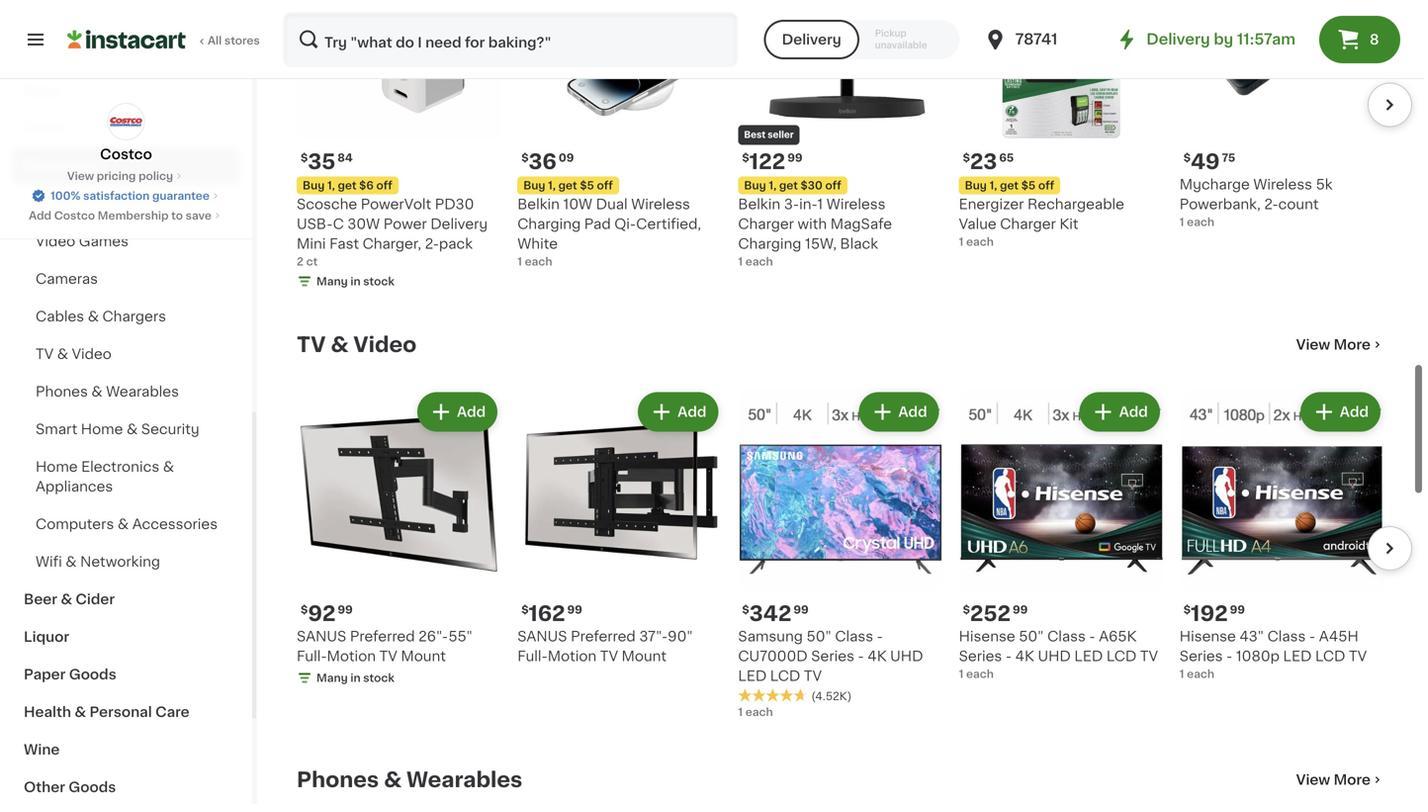 Task type: vqa. For each thing, say whether or not it's contained in the screenshot.
Baby Peeled Carrots 16 oz at the bottom of page
no



Task type: describe. For each thing, give the bounding box(es) containing it.
1 inside belkin 10w dual wireless charging pad qi-certified, white 1 each
[[518, 256, 522, 267]]

37"-
[[640, 630, 668, 644]]

1 inside hisense 50" class - a65k series - 4k uhd led lcd tv 1 each
[[959, 669, 964, 680]]

add for 252
[[1120, 405, 1149, 419]]

series inside samsung 50" class - cu7000d series - 4k uhd led lcd tv
[[812, 650, 855, 664]]

$ 36 09
[[522, 151, 574, 172]]

health & personal care link
[[12, 694, 240, 731]]

to
[[171, 210, 183, 221]]

add for 162
[[678, 405, 707, 419]]

save
[[186, 210, 212, 221]]

paper goods
[[24, 668, 116, 682]]

goods for other goods
[[69, 781, 116, 795]]

charger,
[[363, 237, 422, 251]]

99 for 342
[[794, 605, 809, 616]]

item carousel region containing 92
[[269, 380, 1413, 737]]

84
[[338, 152, 353, 163]]

8 button
[[1320, 16, 1401, 63]]

view for tv & video
[[1297, 338, 1331, 352]]

get for 36
[[559, 180, 578, 191]]

buy 1, get $5 off for 23
[[965, 180, 1055, 191]]

off for 122
[[826, 180, 842, 191]]

more for phones & wearables
[[1334, 773, 1371, 787]]

games
[[79, 235, 129, 248]]

$ 162 99
[[522, 604, 583, 624]]

add costco membership to save link
[[29, 208, 224, 224]]

led for samsung 50" class - cu7000d series - 4k uhd led lcd tv
[[739, 669, 767, 683]]

65
[[1000, 152, 1014, 163]]

1 inside mycharge wireless 5k powerbank, 2-count 1 each
[[1180, 217, 1185, 227]]

wireless inside mycharge wireless 5k powerbank, 2-count 1 each
[[1254, 178, 1313, 191]]

2- inside scosche powervolt pd30 usb-c 30w power delivery mini fast charger, 2-pack 2 ct
[[425, 237, 439, 251]]

policy
[[139, 171, 173, 182]]

8
[[1370, 33, 1380, 47]]

get for 122
[[780, 180, 798, 191]]

beer
[[24, 593, 57, 607]]

0 horizontal spatial tv & video
[[36, 347, 112, 361]]

view more for wearables
[[1297, 773, 1371, 787]]

class for 192
[[1268, 630, 1307, 644]]

add costco membership to save
[[29, 210, 212, 221]]

delivery for delivery
[[782, 33, 842, 47]]

computers & accessories link
[[12, 506, 240, 543]]

4k for hisense
[[1016, 650, 1035, 664]]

preferred for 92
[[350, 630, 415, 644]]

off for 23
[[1039, 180, 1055, 191]]

product group containing 252
[[959, 388, 1164, 682]]

49
[[1192, 151, 1221, 172]]

many inside the 'product' group
[[317, 673, 348, 684]]

goods for paper goods
[[69, 668, 116, 682]]

video games
[[36, 235, 129, 248]]

5k
[[1317, 178, 1333, 191]]

best
[[745, 131, 766, 139]]

belkin 3-in-1 wireless charger with magsafe charging 15w, black 1 each
[[739, 197, 893, 267]]

get for 23
[[1000, 180, 1019, 191]]

ct
[[306, 256, 318, 267]]

samsung
[[739, 630, 803, 644]]

30w
[[348, 217, 380, 231]]

hisense 50" class - a65k series - 4k uhd led lcd tv 1 each
[[959, 630, 1159, 680]]

wifi
[[36, 555, 62, 569]]

1 inside energizer rechargeable value charger kit 1 each
[[959, 236, 964, 247]]

health & personal care
[[24, 706, 190, 719]]

90"
[[668, 630, 693, 644]]

& inside home electronics & appliances
[[163, 460, 174, 474]]

charger inside belkin 3-in-1 wireless charger with magsafe charging 15w, black 1 each
[[739, 217, 795, 231]]

$6
[[359, 180, 374, 191]]

beer & cider link
[[12, 581, 240, 618]]

99 for 252
[[1013, 605, 1028, 616]]

each inside hisense 43" class - a45h series - 1080p led lcd tv 1 each
[[1188, 669, 1215, 680]]

care
[[155, 706, 190, 719]]

add button for 342
[[861, 394, 938, 430]]

15w,
[[805, 237, 837, 251]]

baby
[[24, 84, 61, 98]]

cameras
[[36, 272, 98, 286]]

252
[[971, 604, 1011, 624]]

$5 for 23
[[1022, 180, 1036, 191]]

all stores
[[208, 35, 260, 46]]

in inside the 'product' group
[[351, 673, 361, 684]]

scosche
[[297, 197, 357, 211]]

tv inside sanus preferred 26"-55" full-motion tv mount
[[380, 650, 398, 664]]

1 in from the top
[[351, 276, 361, 287]]

each inside hisense 50" class - a65k series - 4k uhd led lcd tv 1 each
[[967, 669, 994, 680]]

satisfaction
[[83, 190, 150, 201]]

sanus preferred 37"-90" full-motion tv mount
[[518, 630, 693, 664]]

usb-
[[297, 217, 333, 231]]

home electronics & appliances
[[36, 460, 174, 494]]

preferred for 162
[[571, 630, 636, 644]]

1 horizontal spatial phones
[[297, 770, 379, 791]]

mount for 92
[[401, 650, 446, 664]]

$ 122 99
[[743, 151, 803, 172]]

$ 23 65
[[963, 151, 1014, 172]]

product group containing 192
[[1180, 388, 1385, 682]]

1 many from the top
[[317, 276, 348, 287]]

energizer
[[959, 197, 1025, 211]]

lcd for hisense 50" class - a65k series - 4k uhd led lcd tv 1 each
[[1107, 650, 1137, 664]]

home electronics & appliances link
[[12, 448, 240, 506]]

each inside mycharge wireless 5k powerbank, 2-count 1 each
[[1188, 217, 1215, 227]]

delivery by 11:57am link
[[1115, 28, 1296, 51]]

wireless inside belkin 3-in-1 wireless charger with magsafe charging 15w, black 1 each
[[827, 197, 886, 211]]

0 vertical spatial costco
[[100, 147, 152, 161]]

0 vertical spatial phones & wearables
[[36, 385, 179, 399]]

99 for 162
[[567, 605, 583, 616]]

full- for 92
[[297, 650, 327, 664]]

$ for 35
[[301, 152, 308, 163]]

power
[[384, 217, 427, 231]]

delivery inside scosche powervolt pd30 usb-c 30w power delivery mini fast charger, 2-pack 2 ct
[[431, 217, 488, 231]]

beer & cider
[[24, 593, 115, 607]]

$ 342 99
[[743, 604, 809, 624]]

health
[[24, 706, 71, 719]]

pack
[[439, 237, 473, 251]]

product group containing 342
[[739, 388, 944, 720]]

costco logo image
[[107, 103, 145, 141]]

rechargeable
[[1028, 197, 1125, 211]]

pad
[[585, 217, 611, 231]]

buy 1, get $6 off
[[303, 180, 393, 191]]

cables & chargers
[[36, 310, 166, 324]]

charging inside belkin 3-in-1 wireless charger with magsafe charging 15w, black 1 each
[[739, 237, 802, 251]]

smart home & security
[[36, 423, 200, 436]]

cables
[[36, 310, 84, 324]]

162
[[529, 604, 566, 624]]

pd30
[[435, 197, 474, 211]]

value
[[959, 217, 997, 231]]

mycharge
[[1180, 178, 1251, 191]]

each inside energizer rechargeable value charger kit 1 each
[[967, 236, 994, 247]]

10w
[[564, 197, 593, 211]]

0 vertical spatial wearables
[[106, 385, 179, 399]]

with
[[798, 217, 827, 231]]

class for 252
[[1048, 630, 1086, 644]]

lcd inside hisense 43" class - a45h series - 1080p led lcd tv 1 each
[[1316, 650, 1346, 664]]

dual
[[596, 197, 628, 211]]

motion for 92
[[327, 650, 376, 664]]

50" for samsung
[[807, 630, 832, 644]]

$ for 36
[[522, 152, 529, 163]]

electronics link
[[12, 147, 240, 185]]

1, for 122
[[769, 180, 777, 191]]

100%
[[51, 190, 81, 201]]

baby link
[[12, 72, 240, 110]]

cu7000d
[[739, 650, 808, 664]]

liquor link
[[12, 618, 240, 656]]

belkin 10w dual wireless charging pad qi-certified, white 1 each
[[518, 197, 702, 267]]

smart
[[36, 423, 77, 436]]

more for tv & video
[[1334, 338, 1371, 352]]

$ 252 99
[[963, 604, 1028, 624]]

add button for 92
[[420, 394, 496, 430]]

1, for 36
[[548, 180, 556, 191]]

delivery by 11:57am
[[1147, 32, 1296, 47]]

2- inside mycharge wireless 5k powerbank, 2-count 1 each
[[1265, 197, 1279, 211]]

1080p
[[1237, 650, 1280, 664]]

(4.52k)
[[812, 691, 852, 702]]

$ 49 75
[[1184, 151, 1236, 172]]

0 vertical spatial phones
[[36, 385, 88, 399]]

scosche powervolt pd30 usb-c 30w power delivery mini fast charger, 2-pack 2 ct
[[297, 197, 488, 267]]

electronics inside home electronics & appliances
[[81, 460, 159, 474]]

charger inside energizer rechargeable value charger kit 1 each
[[1001, 217, 1057, 231]]



Task type: locate. For each thing, give the bounding box(es) containing it.
2 sanus from the left
[[518, 630, 568, 644]]

charger
[[739, 217, 795, 231], [1001, 217, 1057, 231]]

99 right 342
[[794, 605, 809, 616]]

preferred left 37"-
[[571, 630, 636, 644]]

1 sanus from the left
[[297, 630, 347, 644]]

1, for 35
[[328, 180, 335, 191]]

1 horizontal spatial 4k
[[1016, 650, 1035, 664]]

add button for 252
[[1082, 394, 1159, 430]]

99 inside "$ 122 99"
[[788, 152, 803, 163]]

tv & video down ct
[[297, 334, 417, 355]]

2 add button from the left
[[640, 394, 717, 430]]

product group containing 92
[[297, 388, 502, 690]]

100% satisfaction guarantee
[[51, 190, 210, 201]]

4 off from the left
[[1039, 180, 1055, 191]]

None search field
[[283, 12, 739, 67]]

computers
[[36, 518, 114, 531]]

3 add button from the left
[[861, 394, 938, 430]]

accessories
[[132, 518, 218, 531]]

2 motion from the left
[[548, 650, 597, 664]]

1 horizontal spatial class
[[1048, 630, 1086, 644]]

full- inside sanus preferred 26"-55" full-motion tv mount
[[297, 650, 327, 664]]

mount down 26"-
[[401, 650, 446, 664]]

add
[[29, 210, 52, 221], [457, 405, 486, 419], [678, 405, 707, 419], [899, 405, 928, 419], [1120, 405, 1149, 419], [1341, 405, 1369, 419]]

1, down the '$ 36 09'
[[548, 180, 556, 191]]

add for 192
[[1341, 405, 1369, 419]]

class inside samsung 50" class - cu7000d series - 4k uhd led lcd tv
[[836, 630, 874, 644]]

0 horizontal spatial belkin
[[518, 197, 560, 211]]

many in stock down sanus preferred 26"-55" full-motion tv mount
[[317, 673, 395, 684]]

0 vertical spatial 2-
[[1265, 197, 1279, 211]]

0 vertical spatial view more
[[1297, 338, 1371, 352]]

motion inside sanus preferred 26"-55" full-motion tv mount
[[327, 650, 376, 664]]

$ inside the $ 192 99
[[1184, 605, 1192, 616]]

99 right 92
[[338, 605, 353, 616]]

off right $30
[[826, 180, 842, 191]]

0 horizontal spatial sanus
[[297, 630, 347, 644]]

2 50" from the left
[[1019, 630, 1044, 644]]

off for 35
[[377, 180, 393, 191]]

sanus down 162
[[518, 630, 568, 644]]

0 vertical spatial many in stock
[[317, 276, 395, 287]]

goods up health & personal care
[[69, 668, 116, 682]]

c
[[333, 217, 344, 231]]

class
[[836, 630, 874, 644], [1048, 630, 1086, 644], [1268, 630, 1307, 644]]

2 horizontal spatial delivery
[[1147, 32, 1211, 47]]

2 get from the left
[[780, 180, 798, 191]]

2 horizontal spatial class
[[1268, 630, 1307, 644]]

stock down charger,
[[363, 276, 395, 287]]

electronics
[[24, 159, 105, 173], [81, 460, 159, 474]]

4 1, from the left
[[990, 180, 998, 191]]

wireless up certified, on the left top
[[632, 197, 691, 211]]

$ for 192
[[1184, 605, 1192, 616]]

off
[[377, 180, 393, 191], [826, 180, 842, 191], [597, 180, 613, 191], [1039, 180, 1055, 191]]

99 for 122
[[788, 152, 803, 163]]

add for 92
[[457, 405, 486, 419]]

2 horizontal spatial lcd
[[1316, 650, 1346, 664]]

charging inside belkin 10w dual wireless charging pad qi-certified, white 1 each
[[518, 217, 581, 231]]

1 horizontal spatial tv & video
[[297, 334, 417, 355]]

off up rechargeable
[[1039, 180, 1055, 191]]

0 vertical spatial more
[[1334, 338, 1371, 352]]

0 horizontal spatial home
[[36, 460, 78, 474]]

$ for 23
[[963, 152, 971, 163]]

0 horizontal spatial delivery
[[431, 217, 488, 231]]

1 vertical spatial costco
[[54, 210, 95, 221]]

add button for 192
[[1303, 394, 1379, 430]]

each inside belkin 10w dual wireless charging pad qi-certified, white 1 each
[[525, 256, 553, 267]]

0 vertical spatial many
[[317, 276, 348, 287]]

belkin for 122
[[739, 197, 781, 211]]

tv & video link
[[297, 333, 417, 357], [12, 335, 240, 373]]

$ inside "$ 35 84"
[[301, 152, 308, 163]]

1 horizontal spatial home
[[81, 423, 123, 436]]

99 inside $ 162 99
[[567, 605, 583, 616]]

3 1, from the left
[[548, 180, 556, 191]]

series inside hisense 50" class - a65k series - 4k uhd led lcd tv 1 each
[[959, 650, 1003, 664]]

50"
[[807, 630, 832, 644], [1019, 630, 1044, 644]]

view more link for video
[[1297, 335, 1385, 355]]

$ inside $ 49 75
[[1184, 152, 1192, 163]]

belkin left 10w
[[518, 197, 560, 211]]

get left $6 on the top
[[338, 180, 357, 191]]

1 vertical spatial view
[[1297, 338, 1331, 352]]

$ for 342
[[743, 605, 750, 616]]

1 vertical spatial 2-
[[425, 237, 439, 251]]

view more for video
[[1297, 338, 1371, 352]]

sanus for 92
[[297, 630, 347, 644]]

in down sanus preferred 26"-55" full-motion tv mount
[[351, 673, 361, 684]]

5 product group from the left
[[1180, 388, 1385, 682]]

hisense down 252
[[959, 630, 1016, 644]]

0 horizontal spatial phones
[[36, 385, 88, 399]]

mini
[[297, 237, 326, 251]]

1 class from the left
[[836, 630, 874, 644]]

wifi & networking
[[36, 555, 160, 569]]

buy for 35
[[303, 180, 325, 191]]

mount
[[401, 650, 446, 664], [622, 650, 667, 664]]

99 inside $ 92 99
[[338, 605, 353, 616]]

best seller
[[745, 131, 794, 139]]

2 many from the top
[[317, 673, 348, 684]]

99 right 252
[[1013, 605, 1028, 616]]

uhd inside hisense 50" class - a65k series - 4k uhd led lcd tv 1 each
[[1038, 650, 1071, 664]]

uhd
[[891, 650, 924, 664], [1038, 650, 1071, 664]]

qi-
[[615, 217, 637, 231]]

1 horizontal spatial wireless
[[827, 197, 886, 211]]

0 horizontal spatial charger
[[739, 217, 795, 231]]

get up energizer
[[1000, 180, 1019, 191]]

2 view more from the top
[[1297, 773, 1371, 787]]

white
[[518, 237, 558, 251]]

4 buy from the left
[[965, 180, 987, 191]]

2 stock from the top
[[363, 673, 395, 684]]

99 right 162
[[567, 605, 583, 616]]

lcd down cu7000d
[[771, 669, 801, 683]]

class inside hisense 43" class - a45h series - 1080p led lcd tv 1 each
[[1268, 630, 1307, 644]]

tv & video link down chargers
[[12, 335, 240, 373]]

99 inside the $ 192 99
[[1231, 605, 1246, 616]]

0 horizontal spatial uhd
[[891, 650, 924, 664]]

get up 10w
[[559, 180, 578, 191]]

wine link
[[12, 731, 240, 769]]

0 horizontal spatial wireless
[[632, 197, 691, 211]]

delivery inside button
[[782, 33, 842, 47]]

1 off from the left
[[377, 180, 393, 191]]

0 horizontal spatial motion
[[327, 650, 376, 664]]

tv inside sanus preferred 37"-90" full-motion tv mount
[[600, 650, 618, 664]]

1 many in stock from the top
[[317, 276, 395, 287]]

certified,
[[637, 217, 702, 231]]

3 get from the left
[[559, 180, 578, 191]]

view for phones & wearables
[[1297, 773, 1331, 787]]

2- right powerbank,
[[1265, 197, 1279, 211]]

lcd
[[1107, 650, 1137, 664], [1316, 650, 1346, 664], [771, 669, 801, 683]]

motion down $ 92 99
[[327, 650, 376, 664]]

75
[[1223, 152, 1236, 163]]

floral link
[[12, 110, 240, 147]]

1 preferred from the left
[[350, 630, 415, 644]]

many
[[317, 276, 348, 287], [317, 673, 348, 684]]

item carousel region
[[269, 0, 1413, 301], [269, 380, 1413, 737]]

0 horizontal spatial phones & wearables
[[36, 385, 179, 399]]

2
[[297, 256, 304, 267]]

0 horizontal spatial wearables
[[106, 385, 179, 399]]

0 horizontal spatial series
[[812, 650, 855, 664]]

1 stock from the top
[[363, 276, 395, 287]]

1 horizontal spatial series
[[959, 650, 1003, 664]]

appliances
[[36, 480, 113, 494]]

security
[[141, 423, 200, 436]]

0 horizontal spatial phones & wearables link
[[12, 373, 240, 411]]

buy for 23
[[965, 180, 987, 191]]

get
[[338, 180, 357, 191], [780, 180, 798, 191], [559, 180, 578, 191], [1000, 180, 1019, 191]]

home up appliances
[[36, 460, 78, 474]]

product group
[[297, 388, 502, 690], [518, 388, 723, 667], [739, 388, 944, 720], [959, 388, 1164, 682], [1180, 388, 1385, 682]]

1 product group from the left
[[297, 388, 502, 690]]

$ for 162
[[522, 605, 529, 616]]

class right 43"
[[1268, 630, 1307, 644]]

1 vertical spatial in
[[351, 673, 361, 684]]

buy 1, get $5 off for 36
[[524, 180, 613, 191]]

0 horizontal spatial full-
[[297, 650, 327, 664]]

0 horizontal spatial 2-
[[425, 237, 439, 251]]

kit
[[1060, 217, 1079, 231]]

$ for 252
[[963, 605, 971, 616]]

costco link
[[100, 103, 152, 164]]

lcd for samsung 50" class - cu7000d series - 4k uhd led lcd tv
[[771, 669, 801, 683]]

led inside samsung 50" class - cu7000d series - 4k uhd led lcd tv
[[739, 669, 767, 683]]

many in stock down the fast
[[317, 276, 395, 287]]

led down a65k
[[1075, 650, 1104, 664]]

off for 36
[[597, 180, 613, 191]]

$5 up 10w
[[580, 180, 595, 191]]

get for 35
[[338, 180, 357, 191]]

2 uhd from the left
[[1038, 650, 1071, 664]]

0 vertical spatial in
[[351, 276, 361, 287]]

each inside belkin 3-in-1 wireless charger with magsafe charging 15w, black 1 each
[[746, 256, 773, 267]]

50" inside samsung 50" class - cu7000d series - 4k uhd led lcd tv
[[807, 630, 832, 644]]

4k inside samsung 50" class - cu7000d series - 4k uhd led lcd tv
[[868, 650, 887, 664]]

3 product group from the left
[[739, 388, 944, 720]]

preferred inside sanus preferred 26"-55" full-motion tv mount
[[350, 630, 415, 644]]

1 vertical spatial wearables
[[407, 770, 523, 791]]

4k for samsung
[[868, 650, 887, 664]]

belkin inside belkin 10w dual wireless charging pad qi-certified, white 1 each
[[518, 197, 560, 211]]

full- for 162
[[518, 650, 548, 664]]

paper
[[24, 668, 66, 682]]

1 horizontal spatial 50"
[[1019, 630, 1044, 644]]

uhd inside samsung 50" class - cu7000d series - 4k uhd led lcd tv
[[891, 650, 924, 664]]

0 horizontal spatial $5
[[580, 180, 595, 191]]

0 horizontal spatial tv & video link
[[12, 335, 240, 373]]

$
[[301, 152, 308, 163], [743, 152, 750, 163], [522, 152, 529, 163], [963, 152, 971, 163], [1184, 152, 1192, 163], [301, 605, 308, 616], [743, 605, 750, 616], [522, 605, 529, 616], [963, 605, 971, 616], [1184, 605, 1192, 616]]

cameras link
[[12, 260, 240, 298]]

1 vertical spatial view more
[[1297, 773, 1371, 787]]

buy up scosche
[[303, 180, 325, 191]]

1 vertical spatial view more link
[[1297, 770, 1385, 790]]

3 buy from the left
[[524, 180, 546, 191]]

motion
[[327, 650, 376, 664], [548, 650, 597, 664]]

1 vertical spatial phones & wearables
[[297, 770, 523, 791]]

computers & accessories
[[36, 518, 218, 531]]

home inside home electronics & appliances
[[36, 460, 78, 474]]

get up 3-
[[780, 180, 798, 191]]

1 vertical spatial home
[[36, 460, 78, 474]]

1 full- from the left
[[297, 650, 327, 664]]

99 for 92
[[338, 605, 353, 616]]

phones & wearables link
[[12, 373, 240, 411], [297, 768, 523, 792]]

78741 button
[[984, 12, 1103, 67]]

1 get from the left
[[338, 180, 357, 191]]

$ for 92
[[301, 605, 308, 616]]

series
[[812, 650, 855, 664], [959, 650, 1003, 664], [1180, 650, 1224, 664]]

1 50" from the left
[[807, 630, 832, 644]]

0 vertical spatial charging
[[518, 217, 581, 231]]

many down ct
[[317, 276, 348, 287]]

$ inside the '$ 36 09'
[[522, 152, 529, 163]]

1 vertical spatial phones
[[297, 770, 379, 791]]

cables & chargers link
[[12, 298, 240, 335]]

1 vertical spatial item carousel region
[[269, 380, 1413, 737]]

0 horizontal spatial led
[[739, 669, 767, 683]]

stock inside the 'product' group
[[363, 673, 395, 684]]

4 add button from the left
[[1082, 394, 1159, 430]]

lcd inside hisense 50" class - a65k series - 4k uhd led lcd tv 1 each
[[1107, 650, 1137, 664]]

1 horizontal spatial delivery
[[782, 33, 842, 47]]

1 vertical spatial charging
[[739, 237, 802, 251]]

2 in from the top
[[351, 673, 361, 684]]

led for hisense 50" class - a65k series - 4k uhd led lcd tv 1 each
[[1075, 650, 1104, 664]]

lcd inside samsung 50" class - cu7000d series - 4k uhd led lcd tv
[[771, 669, 801, 683]]

1 belkin from the left
[[739, 197, 781, 211]]

2 view more link from the top
[[1297, 770, 1385, 790]]

3 series from the left
[[1180, 650, 1224, 664]]

2 mount from the left
[[622, 650, 667, 664]]

2 horizontal spatial wireless
[[1254, 178, 1313, 191]]

1 vertical spatial goods
[[69, 781, 116, 795]]

1 buy 1, get $5 off from the left
[[524, 180, 613, 191]]

hisense for 192
[[1180, 630, 1237, 644]]

series down 252
[[959, 650, 1003, 664]]

view pricing policy link
[[67, 168, 185, 184]]

uhd for samsung 50" class - cu7000d series - 4k uhd led lcd tv
[[891, 650, 924, 664]]

1 charger from the left
[[739, 217, 795, 231]]

phones & wearables
[[36, 385, 179, 399], [297, 770, 523, 791]]

full- down 162
[[518, 650, 548, 664]]

4 get from the left
[[1000, 180, 1019, 191]]

costco
[[100, 147, 152, 161], [54, 210, 95, 221]]

wireless up magsafe
[[827, 197, 886, 211]]

1, for 23
[[990, 180, 998, 191]]

led inside hisense 50" class - a65k series - 4k uhd led lcd tv 1 each
[[1075, 650, 1104, 664]]

1, up energizer
[[990, 180, 998, 191]]

many down sanus preferred 26"-55" full-motion tv mount
[[317, 673, 348, 684]]

$ 35 84
[[301, 151, 353, 172]]

hisense inside hisense 50" class - a65k series - 4k uhd led lcd tv 1 each
[[959, 630, 1016, 644]]

add button for 162
[[640, 394, 717, 430]]

led right 1080p
[[1284, 650, 1312, 664]]

1 horizontal spatial sanus
[[518, 630, 568, 644]]

$5 up energizer rechargeable value charger kit 1 each
[[1022, 180, 1036, 191]]

1 horizontal spatial charger
[[1001, 217, 1057, 231]]

$ inside $ 162 99
[[522, 605, 529, 616]]

2 series from the left
[[959, 650, 1003, 664]]

55"
[[449, 630, 473, 644]]

2 charger from the left
[[1001, 217, 1057, 231]]

5 add button from the left
[[1303, 394, 1379, 430]]

0 horizontal spatial 50"
[[807, 630, 832, 644]]

4k inside hisense 50" class - a65k series - 4k uhd led lcd tv 1 each
[[1016, 650, 1035, 664]]

view more link for wearables
[[1297, 770, 1385, 790]]

buy down 36
[[524, 180, 546, 191]]

1 horizontal spatial preferred
[[571, 630, 636, 644]]

buy 1, get $5 off
[[524, 180, 613, 191], [965, 180, 1055, 191]]

3 off from the left
[[597, 180, 613, 191]]

tv inside hisense 50" class - a65k series - 4k uhd led lcd tv 1 each
[[1141, 650, 1159, 664]]

pricing
[[97, 171, 136, 182]]

1 vertical spatial phones & wearables link
[[297, 768, 523, 792]]

product group containing 162
[[518, 388, 723, 667]]

50" down the $ 252 99 on the bottom right of the page
[[1019, 630, 1044, 644]]

buy 1, get $5 off up energizer
[[965, 180, 1055, 191]]

$30
[[801, 180, 823, 191]]

class left a65k
[[1048, 630, 1086, 644]]

1 4k from the left
[[868, 650, 887, 664]]

class up (4.52k)
[[836, 630, 874, 644]]

2 vertical spatial view
[[1297, 773, 1331, 787]]

stock down sanus preferred 26"-55" full-motion tv mount
[[363, 673, 395, 684]]

$ inside the $ 252 99
[[963, 605, 971, 616]]

tv inside hisense 43" class - a45h series - 1080p led lcd tv 1 each
[[1350, 650, 1368, 664]]

stores
[[225, 35, 260, 46]]

electronics up 100%
[[24, 159, 105, 173]]

0 horizontal spatial 4k
[[868, 650, 887, 664]]

0 vertical spatial home
[[81, 423, 123, 436]]

tv & video down cables
[[36, 347, 112, 361]]

wireless
[[1254, 178, 1313, 191], [827, 197, 886, 211], [632, 197, 691, 211]]

mount inside sanus preferred 37"-90" full-motion tv mount
[[622, 650, 667, 664]]

belkin left 3-
[[739, 197, 781, 211]]

series for 192
[[1180, 650, 1224, 664]]

guarantee
[[152, 190, 210, 201]]

0 vertical spatial stock
[[363, 276, 395, 287]]

2 buy 1, get $5 off from the left
[[965, 180, 1055, 191]]

many in stock inside the 'product' group
[[317, 673, 395, 684]]

sanus for 162
[[518, 630, 568, 644]]

3 class from the left
[[1268, 630, 1307, 644]]

other
[[24, 781, 65, 795]]

1 mount from the left
[[401, 650, 446, 664]]

1, up scosche
[[328, 180, 335, 191]]

99 down seller
[[788, 152, 803, 163]]

1 vertical spatial electronics
[[81, 460, 159, 474]]

buy up energizer
[[965, 180, 987, 191]]

off up dual
[[597, 180, 613, 191]]

1 horizontal spatial uhd
[[1038, 650, 1071, 664]]

35
[[308, 151, 336, 172]]

2 horizontal spatial led
[[1284, 650, 1312, 664]]

uhd for hisense 50" class - a65k series - 4k uhd led lcd tv 1 each
[[1038, 650, 1071, 664]]

tv & video
[[297, 334, 417, 355], [36, 347, 112, 361]]

belkin inside belkin 3-in-1 wireless charger with magsafe charging 15w, black 1 each
[[739, 197, 781, 211]]

1 horizontal spatial motion
[[548, 650, 597, 664]]

50" for hisense
[[1019, 630, 1044, 644]]

wireless inside belkin 10w dual wireless charging pad qi-certified, white 1 each
[[632, 197, 691, 211]]

2 horizontal spatial series
[[1180, 650, 1224, 664]]

preferred left 26"-
[[350, 630, 415, 644]]

1 horizontal spatial charging
[[739, 237, 802, 251]]

99 inside the $ 252 99
[[1013, 605, 1028, 616]]

motion inside sanus preferred 37"-90" full-motion tv mount
[[548, 650, 597, 664]]

2 item carousel region from the top
[[269, 380, 1413, 737]]

$ inside "$ 122 99"
[[743, 152, 750, 163]]

$5 for 36
[[580, 180, 595, 191]]

buy 1, get $5 off up 10w
[[524, 180, 613, 191]]

1 horizontal spatial $5
[[1022, 180, 1036, 191]]

costco up the view pricing policy link
[[100, 147, 152, 161]]

full- inside sanus preferred 37"-90" full-motion tv mount
[[518, 650, 548, 664]]

$ inside $ 92 99
[[301, 605, 308, 616]]

motion down $ 162 99
[[548, 650, 597, 664]]

1 view more link from the top
[[1297, 335, 1385, 355]]

tv inside samsung 50" class - cu7000d series - 4k uhd led lcd tv
[[804, 669, 822, 683]]

charging up white
[[518, 217, 581, 231]]

Search field
[[285, 14, 737, 65]]

instacart logo image
[[67, 28, 186, 51]]

23
[[971, 151, 998, 172]]

$ for 122
[[743, 152, 750, 163]]

99 for 192
[[1231, 605, 1246, 616]]

motion for 162
[[548, 650, 597, 664]]

1 horizontal spatial wearables
[[407, 770, 523, 791]]

electronics down smart home & security
[[81, 460, 159, 474]]

1 series from the left
[[812, 650, 855, 664]]

2 buy from the left
[[745, 180, 767, 191]]

seller
[[768, 131, 794, 139]]

1 vertical spatial more
[[1334, 773, 1371, 787]]

1, down "$ 122 99" on the right top of the page
[[769, 180, 777, 191]]

2 1, from the left
[[769, 180, 777, 191]]

2 full- from the left
[[518, 650, 548, 664]]

home right smart
[[81, 423, 123, 436]]

wearables
[[106, 385, 179, 399], [407, 770, 523, 791]]

2- down power
[[425, 237, 439, 251]]

class inside hisense 50" class - a65k series - 4k uhd led lcd tv 1 each
[[1048, 630, 1086, 644]]

1 1, from the left
[[328, 180, 335, 191]]

0 vertical spatial electronics
[[24, 159, 105, 173]]

cider
[[76, 593, 115, 607]]

wine
[[24, 743, 60, 757]]

2 product group from the left
[[518, 388, 723, 667]]

1 item carousel region from the top
[[269, 0, 1413, 301]]

1 buy from the left
[[303, 180, 325, 191]]

service type group
[[765, 20, 960, 59]]

delivery for delivery by 11:57am
[[1147, 32, 1211, 47]]

1 view more from the top
[[1297, 338, 1371, 352]]

99 right 192 in the bottom right of the page
[[1231, 605, 1246, 616]]

add for 342
[[899, 405, 928, 419]]

0 horizontal spatial costco
[[54, 210, 95, 221]]

buy for 122
[[745, 180, 767, 191]]

tv & video link down ct
[[297, 333, 417, 357]]

hisense down 192 in the bottom right of the page
[[1180, 630, 1237, 644]]

liquor
[[24, 630, 69, 644]]

item carousel region containing 35
[[269, 0, 1413, 301]]

1 horizontal spatial phones & wearables link
[[297, 768, 523, 792]]

hisense for 252
[[959, 630, 1016, 644]]

mount inside sanus preferred 26"-55" full-motion tv mount
[[401, 650, 446, 664]]

2 4k from the left
[[1016, 650, 1035, 664]]

belkin for 36
[[518, 197, 560, 211]]

samsung 50" class - cu7000d series - 4k uhd led lcd tv
[[739, 630, 924, 683]]

wifi & networking link
[[12, 543, 240, 581]]

full- down 92
[[297, 650, 327, 664]]

0 vertical spatial item carousel region
[[269, 0, 1413, 301]]

series inside hisense 43" class - a45h series - 1080p led lcd tv 1 each
[[1180, 650, 1224, 664]]

home
[[81, 423, 123, 436], [36, 460, 78, 474]]

99
[[788, 152, 803, 163], [338, 605, 353, 616], [794, 605, 809, 616], [567, 605, 583, 616], [1013, 605, 1028, 616], [1231, 605, 1246, 616]]

series for 252
[[959, 650, 1003, 664]]

2 off from the left
[[826, 180, 842, 191]]

1 each
[[739, 707, 773, 718]]

0 vertical spatial view
[[67, 171, 94, 182]]

charger left kit
[[1001, 217, 1057, 231]]

1 horizontal spatial led
[[1075, 650, 1104, 664]]

2 many in stock from the top
[[317, 673, 395, 684]]

1 vertical spatial stock
[[363, 673, 395, 684]]

buy down "122"
[[745, 180, 767, 191]]

audio
[[36, 197, 76, 211]]

1 goods from the top
[[69, 668, 116, 682]]

delivery
[[1147, 32, 1211, 47], [782, 33, 842, 47], [431, 217, 488, 231]]

charger down 3-
[[739, 217, 795, 231]]

1 horizontal spatial lcd
[[1107, 650, 1137, 664]]

other goods link
[[12, 769, 240, 804]]

lcd down a65k
[[1107, 650, 1137, 664]]

0 vertical spatial phones & wearables link
[[12, 373, 240, 411]]

1 inside hisense 43" class - a45h series - 1080p led lcd tv 1 each
[[1180, 669, 1185, 680]]

membership
[[98, 210, 169, 221]]

wireless up count
[[1254, 178, 1313, 191]]

0 horizontal spatial lcd
[[771, 669, 801, 683]]

2 $5 from the left
[[1022, 180, 1036, 191]]

$ inside '$ 23 65'
[[963, 152, 971, 163]]

0 vertical spatial view more link
[[1297, 335, 1385, 355]]

phones
[[36, 385, 88, 399], [297, 770, 379, 791]]

series up (4.52k)
[[812, 650, 855, 664]]

video
[[36, 235, 75, 248], [354, 334, 417, 355], [72, 347, 112, 361]]

led inside hisense 43" class - a45h series - 1080p led lcd tv 1 each
[[1284, 650, 1312, 664]]

led down cu7000d
[[739, 669, 767, 683]]

sanus inside sanus preferred 26"-55" full-motion tv mount
[[297, 630, 347, 644]]

78741
[[1016, 32, 1058, 47]]

1 vertical spatial many
[[317, 673, 348, 684]]

1 $5 from the left
[[580, 180, 595, 191]]

lcd down a45h
[[1316, 650, 1346, 664]]

series down 192 in the bottom right of the page
[[1180, 650, 1224, 664]]

sanus down 92
[[297, 630, 347, 644]]

add inside add costco membership to save link
[[29, 210, 52, 221]]

1 vertical spatial many in stock
[[317, 673, 395, 684]]

goods inside other goods link
[[69, 781, 116, 795]]

hisense 43" class - a45h series - 1080p led lcd tv 1 each
[[1180, 630, 1368, 680]]

other goods
[[24, 781, 116, 795]]

1 horizontal spatial buy 1, get $5 off
[[965, 180, 1055, 191]]

1 horizontal spatial hisense
[[1180, 630, 1237, 644]]

4k
[[868, 650, 887, 664], [1016, 650, 1035, 664]]

in down the fast
[[351, 276, 361, 287]]

2 hisense from the left
[[1180, 630, 1237, 644]]

$ inside $ 342 99
[[743, 605, 750, 616]]

preferred inside sanus preferred 37"-90" full-motion tv mount
[[571, 630, 636, 644]]

2 more from the top
[[1334, 773, 1371, 787]]

2 goods from the top
[[69, 781, 116, 795]]

buy for 36
[[524, 180, 546, 191]]

4 product group from the left
[[959, 388, 1164, 682]]

add button
[[420, 394, 496, 430], [640, 394, 717, 430], [861, 394, 938, 430], [1082, 394, 1159, 430], [1303, 394, 1379, 430]]

goods right 'other'
[[69, 781, 116, 795]]

mount down 37"-
[[622, 650, 667, 664]]

0 horizontal spatial mount
[[401, 650, 446, 664]]

2-
[[1265, 197, 1279, 211], [425, 237, 439, 251]]

goods inside paper goods link
[[69, 668, 116, 682]]

2 class from the left
[[1048, 630, 1086, 644]]

sanus inside sanus preferred 37"-90" full-motion tv mount
[[518, 630, 568, 644]]

1 uhd from the left
[[891, 650, 924, 664]]

1 add button from the left
[[420, 394, 496, 430]]

a45h
[[1320, 630, 1359, 644]]

50" inside hisense 50" class - a65k series - 4k uhd led lcd tv 1 each
[[1019, 630, 1044, 644]]

99 inside $ 342 99
[[794, 605, 809, 616]]

1 hisense from the left
[[959, 630, 1016, 644]]

2 preferred from the left
[[571, 630, 636, 644]]

11:57am
[[1238, 32, 1296, 47]]

sanus
[[297, 630, 347, 644], [518, 630, 568, 644]]

1 horizontal spatial phones & wearables
[[297, 770, 523, 791]]

0 horizontal spatial charging
[[518, 217, 581, 231]]

0 horizontal spatial class
[[836, 630, 874, 644]]

1 horizontal spatial costco
[[100, 147, 152, 161]]

1 motion from the left
[[327, 650, 376, 664]]

0 horizontal spatial preferred
[[350, 630, 415, 644]]

hisense inside hisense 43" class - a45h series - 1080p led lcd tv 1 each
[[1180, 630, 1237, 644]]

2 belkin from the left
[[518, 197, 560, 211]]

charging down 3-
[[739, 237, 802, 251]]

hisense
[[959, 630, 1016, 644], [1180, 630, 1237, 644]]

1 horizontal spatial tv & video link
[[297, 333, 417, 357]]

0 vertical spatial goods
[[69, 668, 116, 682]]

$ for 49
[[1184, 152, 1192, 163]]

0 horizontal spatial buy 1, get $5 off
[[524, 180, 613, 191]]

1 horizontal spatial full-
[[518, 650, 548, 664]]

50" right the samsung on the bottom of the page
[[807, 630, 832, 644]]

mount for 162
[[622, 650, 667, 664]]

off right $6 on the top
[[377, 180, 393, 191]]

192
[[1192, 604, 1229, 624]]

costco down 100%
[[54, 210, 95, 221]]

1 horizontal spatial belkin
[[739, 197, 781, 211]]

1 more from the top
[[1334, 338, 1371, 352]]



